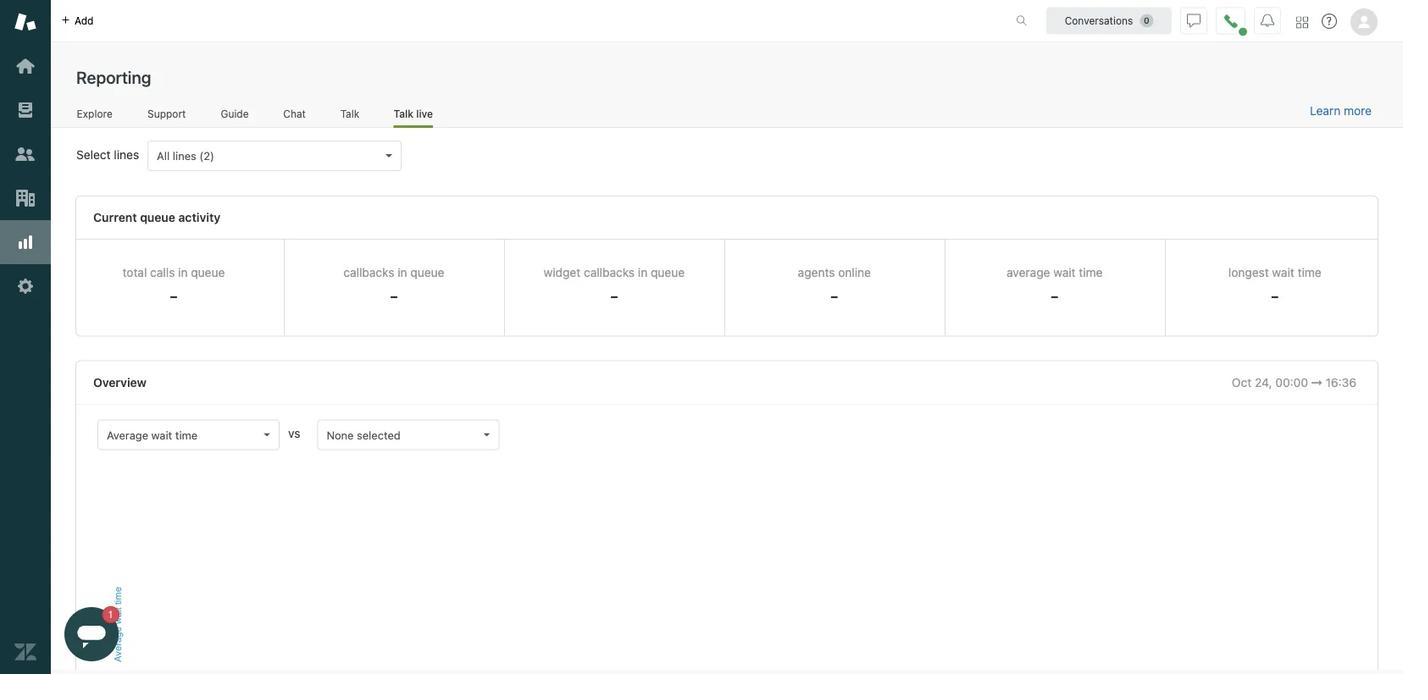 Task type: vqa. For each thing, say whether or not it's contained in the screenshot.
YES button
no



Task type: locate. For each thing, give the bounding box(es) containing it.
zendesk support image
[[14, 11, 36, 33]]

get help image
[[1322, 14, 1337, 29]]

add button
[[51, 0, 104, 42]]

0 horizontal spatial talk
[[340, 108, 359, 120]]

organizations image
[[14, 187, 36, 209]]

customers image
[[14, 143, 36, 165]]

main element
[[0, 0, 51, 674]]

talk for talk
[[340, 108, 359, 120]]

button displays agent's chat status as invisible. image
[[1187, 14, 1201, 28]]

2 talk from the left
[[394, 108, 413, 120]]

1 horizontal spatial talk
[[394, 108, 413, 120]]

views image
[[14, 99, 36, 121]]

conversations
[[1065, 15, 1133, 27]]

talk left live
[[394, 108, 413, 120]]

talk right chat
[[340, 108, 359, 120]]

talk for talk live
[[394, 108, 413, 120]]

learn more link
[[1310, 103, 1372, 119]]

talk
[[340, 108, 359, 120], [394, 108, 413, 120]]

1 talk from the left
[[340, 108, 359, 120]]

chat
[[283, 108, 306, 120]]

live
[[416, 108, 433, 120]]

talk link
[[340, 107, 360, 125]]

chat link
[[283, 107, 306, 125]]

support link
[[147, 107, 186, 125]]

notifications image
[[1261, 14, 1274, 28]]

reporting image
[[14, 231, 36, 253]]

explore
[[77, 108, 112, 120]]

zendesk products image
[[1296, 17, 1308, 28]]

more
[[1344, 104, 1372, 118]]

get started image
[[14, 55, 36, 77]]



Task type: describe. For each thing, give the bounding box(es) containing it.
talk live link
[[394, 107, 433, 128]]

talk live
[[394, 108, 433, 120]]

conversations button
[[1046, 7, 1172, 34]]

reporting
[[76, 67, 151, 87]]

admin image
[[14, 275, 36, 297]]

guide
[[221, 108, 249, 120]]

add
[[75, 15, 94, 27]]

explore link
[[76, 107, 113, 125]]

guide link
[[220, 107, 249, 125]]

learn more
[[1310, 104, 1372, 118]]

learn
[[1310, 104, 1341, 118]]

zendesk image
[[14, 641, 36, 663]]

support
[[147, 108, 186, 120]]



